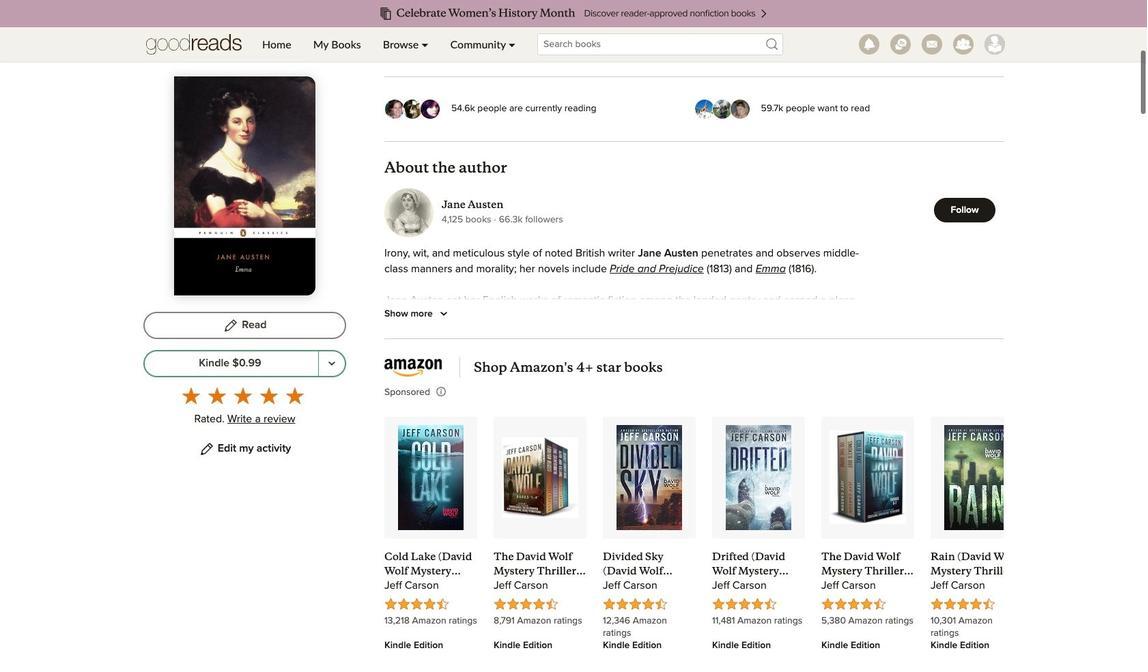 Task type: vqa. For each thing, say whether or not it's contained in the screenshot.
List with 6 items list
yes



Task type: locate. For each thing, give the bounding box(es) containing it.
home image
[[146, 27, 242, 61]]

1 4 and a half stars element from the left
[[385, 598, 478, 615]]

5 book cover image from the left
[[830, 425, 907, 531]]

list with 6 items list
[[385, 417, 1040, 658]]

4 and a half stars element for fifth book cover image from the left
[[822, 598, 915, 615]]

6 4 and a half stars element from the left
[[931, 598, 1024, 615]]

4 and a half stars element for third book cover image from the left
[[603, 598, 696, 615]]

5 4 and a half stars image from the left
[[822, 598, 887, 611]]

1 4 and a half stars image from the left
[[385, 598, 450, 611]]

profile image for jane austen. image
[[385, 188, 434, 237]]

rate 3 out of 5 image
[[234, 387, 252, 405]]

4 4 and a half stars image from the left
[[713, 598, 777, 611]]

5 4 and a half stars element from the left
[[822, 598, 915, 615]]

4 and a half stars image for fifth book cover image from the left
[[822, 598, 887, 611]]

rate 1 out of 5 image
[[182, 387, 200, 405]]

3 4 and a half stars element from the left
[[603, 598, 696, 615]]

6 4 and a half stars image from the left
[[931, 598, 996, 611]]

4 4 and a half stars element from the left
[[713, 598, 805, 615]]

3 by jeff carson element from the left
[[603, 578, 696, 598]]

5 by jeff carson element from the left
[[822, 578, 915, 598]]

None search field
[[527, 33, 795, 55]]

book cover image
[[398, 425, 464, 531], [502, 425, 579, 531], [617, 425, 683, 531], [726, 425, 792, 531], [830, 425, 907, 531], [945, 425, 1011, 531]]

why am i seeing this ad? click link to learn more. image
[[436, 387, 447, 398]]

rate 4 out of 5 image
[[260, 387, 278, 405]]

4 and a half stars image
[[385, 598, 450, 611], [494, 598, 559, 611], [603, 598, 668, 611], [713, 598, 777, 611], [822, 598, 887, 611], [931, 598, 996, 611]]

2 by jeff carson element from the left
[[494, 578, 587, 598]]

2 4 and a half stars element from the left
[[494, 598, 587, 615]]

by jeff carson element
[[385, 578, 478, 598], [494, 578, 587, 598], [603, 578, 696, 598], [713, 578, 805, 598], [822, 578, 915, 598], [931, 578, 1024, 598]]

by jeff carson element for 4 and a half stars image related to fifth book cover image from the left
[[822, 578, 915, 598]]

2 4 and a half stars image from the left
[[494, 598, 559, 611]]

amazon logo image
[[385, 359, 446, 378]]

1 by jeff carson element from the left
[[385, 578, 478, 598]]

4 and a half stars element for 5th book cover image from right
[[494, 598, 587, 615]]

4 and a half stars element for 1st book cover image from the right
[[931, 598, 1024, 615]]

by jeff carson element for 1st book cover image from the right's 4 and a half stars image
[[931, 578, 1024, 598]]

4 and a half stars element
[[385, 598, 478, 615], [494, 598, 587, 615], [603, 598, 696, 615], [713, 598, 805, 615], [822, 598, 915, 615], [931, 598, 1024, 615]]

6 by jeff carson element from the left
[[931, 578, 1024, 598]]

4 and a half stars image for 3rd book cover image from right
[[713, 598, 777, 611]]

3 4 and a half stars image from the left
[[603, 598, 668, 611]]

4 and a half stars element for 3rd book cover image from right
[[713, 598, 805, 615]]

4 by jeff carson element from the left
[[713, 578, 805, 598]]



Task type: describe. For each thing, give the bounding box(es) containing it.
by jeff carson element for 4 and a half stars image for 1st book cover image from left
[[385, 578, 478, 598]]

3 book cover image from the left
[[617, 425, 683, 531]]

by jeff carson element for 3rd book cover image from right's 4 and a half stars image
[[713, 578, 805, 598]]

4 book cover image from the left
[[726, 425, 792, 531]]

rate 5 out of 5 image
[[286, 387, 304, 405]]

by jeff carson element for 4 and a half stars image associated with 5th book cover image from right
[[494, 578, 587, 598]]

4 and a half stars element for 1st book cover image from left
[[385, 598, 478, 615]]

by jeff carson element for 4 and a half stars image corresponding to third book cover image from the left
[[603, 578, 696, 598]]

4 and a half stars image for 5th book cover image from right
[[494, 598, 559, 611]]

1 book cover image from the left
[[398, 425, 464, 531]]

rate 2 out of 5 image
[[208, 387, 226, 405]]

rating 5 out of 5 group
[[178, 383, 308, 409]]

4 and a half stars image for 1st book cover image from left
[[385, 598, 450, 611]]

4 and a half stars image for third book cover image from the left
[[603, 598, 668, 611]]

2 book cover image from the left
[[502, 425, 579, 531]]

rate this book element
[[143, 383, 346, 430]]

celebrate women's history month with new nonfiction image
[[27, 0, 1120, 27]]

Search by book title or ISBN text field
[[538, 33, 784, 55]]

4 and a half stars image for 1st book cover image from the right
[[931, 598, 996, 611]]

6 book cover image from the left
[[945, 425, 1011, 531]]



